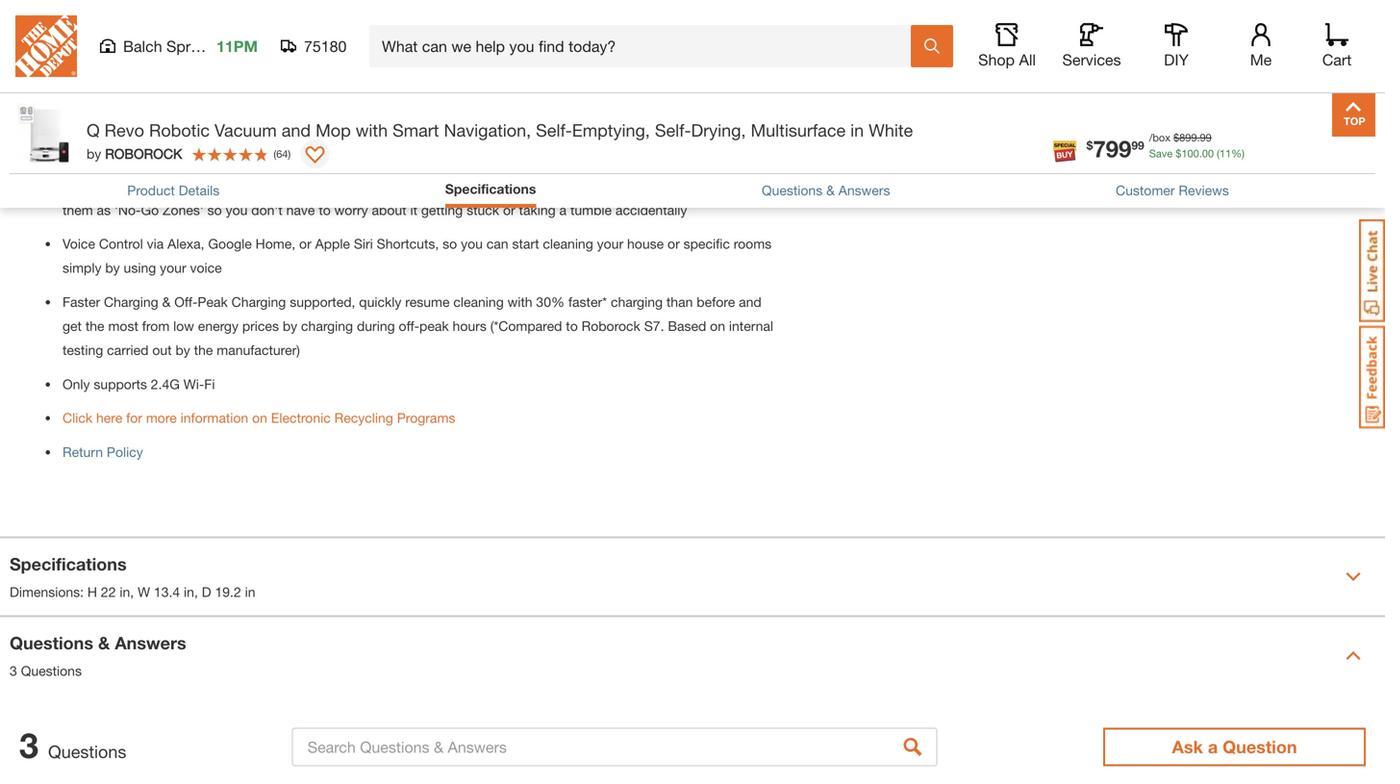 Task type: vqa. For each thing, say whether or not it's contained in the screenshot.
DECK
no



Task type: locate. For each thing, give the bounding box(es) containing it.
find
[[706, 61, 728, 77]]

0 vertical spatial quickly
[[283, 61, 325, 77]]

1 horizontal spatial before
[[697, 294, 735, 310]]

0 horizontal spatial it
[[369, 144, 377, 160]]

stuck left places;
[[474, 178, 507, 193]]

or inside smart suggestions for no-go zones such as stairs and easy-to-get-stuck places; the q revo can detect and suggest them as 'no-go zones' so you don't have to worry about it getting stuck or taking a tumble accidentally
[[503, 202, 515, 218]]

1 vertical spatial can
[[487, 236, 509, 252]]

3
[[10, 663, 17, 679], [19, 725, 39, 766]]

live chat image
[[1360, 219, 1386, 322]]

1 horizontal spatial have
[[744, 119, 772, 135]]

self- down maps
[[655, 120, 691, 140]]

can left start
[[487, 236, 509, 252]]

to right adapting
[[742, 3, 754, 19]]

1 vertical spatial go
[[141, 202, 159, 218]]

$ 799 99
[[1087, 135, 1145, 162]]

by roborock
[[87, 146, 182, 162]]

1 horizontal spatial about
[[372, 202, 407, 218]]

$ right /box on the right
[[1174, 131, 1180, 144]]

0 horizontal spatial a
[[560, 202, 567, 218]]

to inside the "faster charging & off-peak charging supported, quickly resume cleaning with 30% faster* charging than before and get the most from low energy prices by charging during off-peak hours (*compared to roborock s7. based on internal testing carried out by the manufacturer)"
[[566, 318, 578, 334]]

0 horizontal spatial smart
[[63, 178, 99, 193]]

1 horizontal spatial them
[[201, 144, 232, 160]]

don't down find
[[709, 119, 740, 135]]

cleaning inside reactive tech obstacle avoidance enables the q revo to detect and avoid potential hazards easily, so you don't have to worry about picking them up off the floor before it starts cleaning
[[418, 144, 468, 160]]

by right out
[[176, 342, 190, 358]]

know
[[345, 61, 377, 77]]

1 horizontal spatial a
[[1208, 737, 1218, 757]]

customer reviews button
[[1116, 180, 1229, 201], [1116, 180, 1229, 201]]

0 horizontal spatial detect
[[413, 119, 451, 135]]

Search Questions & Answers text field
[[292, 728, 938, 766]]

13.4
[[154, 584, 180, 600]]

or left apple
[[299, 236, 312, 252]]

1 vertical spatial quickly
[[359, 294, 402, 310]]

a right ask
[[1208, 737, 1218, 757]]

1 horizontal spatial charging
[[611, 294, 663, 310]]

via
[[147, 236, 164, 252]]

1 horizontal spatial 3
[[19, 725, 39, 766]]

charging down supported,
[[301, 318, 353, 334]]

0 horizontal spatial so
[[208, 202, 222, 218]]

questions & answers button
[[762, 180, 890, 201], [762, 180, 890, 201]]

so inside voice control via alexa, google home, or apple siri shortcuts, so you can start cleaning your house or specific rooms simply by using your voice
[[443, 236, 457, 252]]

00
[[1203, 147, 1214, 160]]

1 vertical spatial as
[[97, 202, 111, 218]]

with up starts
[[356, 120, 388, 140]]

cleaning
[[476, 3, 526, 19], [239, 28, 290, 43], [418, 144, 468, 160], [543, 236, 593, 252], [454, 294, 504, 310]]

1 horizontal spatial charging
[[232, 294, 286, 310]]

quickly down 75180 button
[[283, 61, 325, 77]]

0 horizontal spatial 99
[[1132, 138, 1145, 152]]

can inside smart suggestions for no-go zones such as stairs and easy-to-get-stuck places; the q revo can detect and suggest them as 'no-go zones' so you don't have to worry about it getting stuck or taking a tumble accidentally
[[629, 178, 651, 193]]

2 horizontal spatial for
[[181, 178, 197, 193]]

& inside questions & answers 3 questions
[[98, 633, 110, 653]]

off-
[[174, 294, 198, 310]]

have up suggest
[[744, 119, 772, 135]]

q right "enables"
[[348, 119, 358, 135]]

for right the here
[[126, 410, 142, 426]]

1 horizontal spatial quickly
[[359, 294, 402, 310]]

2 vertical spatial with
[[508, 294, 533, 310]]

display image
[[305, 146, 325, 166]]

charging up "most" at top left
[[104, 294, 158, 310]]

1 vertical spatial &
[[162, 294, 171, 310]]

uneven
[[63, 28, 106, 43]]

1 , from the left
[[130, 584, 134, 600]]

detect up starts
[[413, 119, 451, 135]]

navigation,
[[444, 120, 531, 140]]

2 , from the left
[[194, 584, 198, 600]]

obstacle
[[150, 119, 204, 135]]

to down faster*
[[566, 318, 578, 334]]

detect
[[413, 119, 451, 135], [655, 178, 693, 193]]

1 horizontal spatial on
[[710, 318, 726, 334]]

specifications for specifications dimensions: h 22 in , w 13.4 in , d 19.2 in
[[10, 554, 127, 574]]

don't
[[709, 119, 740, 135], [251, 202, 283, 218]]

and up internal on the right of page
[[739, 294, 762, 310]]

for for more
[[126, 410, 142, 426]]

top button
[[1333, 93, 1376, 137]]

or left taking
[[503, 202, 515, 218]]

and inside reactive tech obstacle avoidance enables the q revo to detect and avoid potential hazards easily, so you don't have to worry about picking them up off the floor before it starts cleaning
[[455, 119, 477, 135]]

q down the optimal
[[87, 120, 100, 140]]

the left all- on the left
[[559, 3, 578, 19]]

899
[[1180, 131, 1197, 144]]

worry inside smart suggestions for no-go zones such as stairs and easy-to-get-stuck places; the q revo can detect and suggest them as 'no-go zones' so you don't have to worry about it getting stuck or taking a tumble accidentally
[[335, 202, 368, 218]]

0 horizontal spatial specifications
[[10, 554, 127, 574]]

1 horizontal spatial revo
[[362, 119, 393, 135]]

1 horizontal spatial 99
[[1200, 131, 1212, 144]]

your right the know
[[381, 61, 407, 77]]

about down tech
[[116, 144, 150, 160]]

smart up starts
[[393, 120, 439, 140]]

1 horizontal spatial as
[[319, 178, 333, 193]]

by
[[87, 146, 101, 162], [105, 260, 120, 276], [283, 318, 297, 334], [176, 342, 190, 358]]

cleaning up to-
[[418, 144, 468, 160]]

click
[[63, 410, 92, 426]]

quickly up during at the top left of the page
[[359, 294, 402, 310]]

than
[[667, 294, 693, 310]]

effective
[[422, 3, 472, 19]]

answers down white
[[839, 182, 890, 198]]

on left electronic
[[252, 410, 267, 426]]

1 self- from the left
[[536, 120, 572, 140]]

it inside reactive tech obstacle avoidance enables the q revo to detect and avoid potential hazards easily, so you don't have to worry about picking them up off the floor before it starts cleaning
[[369, 144, 377, 160]]

and up )
[[282, 120, 311, 140]]

for inside 'all-rubber brush: say goodbye to tangled hair and hello to effective cleaning with the all-rubber brush, adapting to uneven ground for maximum cleaning efficiency'
[[156, 28, 173, 43]]

product
[[127, 182, 175, 198]]

1 horizontal spatial self-
[[655, 120, 691, 140]]

0 horizontal spatial about
[[116, 144, 150, 160]]

and left avoid
[[455, 119, 477, 135]]

so inside reactive tech obstacle avoidance enables the q revo to detect and avoid potential hazards easily, so you don't have to worry about picking them up off the floor before it starts cleaning
[[665, 119, 679, 135]]

environment
[[449, 61, 523, 77]]

for left no-
[[181, 178, 197, 193]]

worry down the stairs
[[335, 202, 368, 218]]

$ right save
[[1176, 147, 1182, 160]]

2 vertical spatial you
[[461, 236, 483, 252]]

1 caret image from the top
[[1346, 569, 1362, 585]]

to
[[257, 3, 269, 19], [406, 3, 418, 19], [742, 3, 754, 19], [329, 61, 341, 77], [690, 61, 702, 77], [146, 86, 158, 101], [397, 119, 409, 135], [63, 144, 75, 160], [319, 202, 331, 218], [566, 318, 578, 334]]

1 horizontal spatial it
[[410, 202, 418, 218]]

services
[[1063, 51, 1121, 69]]

2 horizontal spatial &
[[827, 182, 835, 198]]

with left all- on the left
[[530, 3, 555, 19]]

0 vertical spatial before
[[327, 144, 366, 160]]

and inside the "faster charging & off-peak charging supported, quickly resume cleaning with 30% faster* charging than before and get the most from low energy prices by charging during off-peak hours (*compared to roborock s7. based on internal testing carried out by the manufacturer)"
[[739, 294, 762, 310]]

0 vertical spatial you
[[683, 119, 705, 135]]

0 horizontal spatial have
[[286, 202, 315, 218]]

0 horizontal spatial charging
[[104, 294, 158, 310]]

as right such in the left top of the page
[[319, 178, 333, 193]]

& for questions & answers
[[827, 182, 835, 198]]

can inside voice control via alexa, google home, or apple siri shortcuts, so you can start cleaning your house or specific rooms simply by using your voice
[[487, 236, 509, 252]]

1 vertical spatial home
[[227, 86, 261, 101]]

with up (*compared
[[508, 294, 533, 310]]

the up tumble
[[558, 178, 577, 193]]

( inside /box $ 899 . 99 save $ 100 . 00 ( 11 %)
[[1217, 147, 1220, 160]]

on
[[710, 318, 726, 334], [252, 410, 267, 426]]

1 vertical spatial smart
[[63, 178, 99, 193]]

revo up starts
[[362, 119, 393, 135]]

1 vertical spatial 3
[[19, 725, 39, 766]]

1 vertical spatial them
[[63, 202, 93, 218]]

them up voice
[[63, 202, 93, 218]]

return
[[63, 444, 103, 460]]

1 horizontal spatial can
[[629, 178, 651, 193]]

recycling
[[335, 410, 393, 426]]

1 horizontal spatial detect
[[655, 178, 693, 193]]

0 vertical spatial have
[[744, 119, 772, 135]]

1 horizontal spatial &
[[162, 294, 171, 310]]

1 vertical spatial have
[[286, 202, 315, 218]]

1 horizontal spatial don't
[[709, 119, 740, 135]]

1 vertical spatial specifications
[[10, 554, 127, 574]]

a right taking
[[560, 202, 567, 218]]

1 vertical spatial don't
[[251, 202, 283, 218]]

don't inside smart suggestions for no-go zones such as stairs and easy-to-get-stuck places; the q revo can detect and suggest them as 'no-go zones' so you don't have to worry about it getting stuck or taking a tumble accidentally
[[251, 202, 283, 218]]

specifications inside 'specifications dimensions: h 22 in , w 13.4 in , d 19.2 in'
[[10, 554, 127, 574]]

99 inside the "$ 799 99"
[[1132, 138, 1145, 152]]

to inside smart suggestions for no-go zones such as stairs and easy-to-get-stuck places; the q revo can detect and suggest them as 'no-go zones' so you don't have to worry about it getting stuck or taking a tumble accidentally
[[319, 202, 331, 218]]

by down reactive
[[87, 146, 101, 162]]

2 vertical spatial &
[[98, 633, 110, 653]]

revo up tumble
[[595, 178, 625, 193]]

smart suggestions for no-go zones such as stairs and easy-to-get-stuck places; the q revo can detect and suggest them as 'no-go zones' so you don't have to worry about it getting stuck or taking a tumble accidentally
[[63, 178, 771, 218]]

2 ( from the left
[[274, 147, 276, 160]]

What can we help you find today? search field
[[382, 26, 910, 66]]

2 horizontal spatial you
[[683, 119, 705, 135]]

services button
[[1061, 23, 1123, 69]]

you inside smart suggestions for no-go zones such as stairs and easy-to-get-stuck places; the q revo can detect and suggest them as 'no-go zones' so you don't have to worry about it getting stuck or taking a tumble accidentally
[[226, 202, 248, 218]]

w
[[138, 584, 150, 600]]

0 horizontal spatial them
[[63, 202, 93, 218]]

cart link
[[1316, 23, 1359, 69]]

& for questions & answers 3 questions
[[98, 633, 110, 653]]

charging up s7.
[[611, 294, 663, 310]]

$ left /box on the right
[[1087, 138, 1093, 152]]

& left off-
[[162, 294, 171, 310]]

so right the easily,
[[665, 119, 679, 135]]

before down mop
[[327, 144, 366, 160]]

or right house
[[668, 236, 680, 252]]

stuck down get-
[[467, 202, 499, 218]]

2 charging from the left
[[232, 294, 286, 310]]

worry down reactive
[[78, 144, 112, 160]]

more
[[146, 410, 177, 426]]

up
[[235, 144, 251, 160]]

suggestions
[[102, 178, 177, 193]]

1 horizontal spatial answers
[[839, 182, 890, 198]]

0 vertical spatial don't
[[709, 119, 740, 135]]

taking
[[519, 202, 556, 218]]

before inside the "faster charging & off-peak charging supported, quickly resume cleaning with 30% faster* charging than before and get the most from low energy prices by charging during off-peak hours (*compared to roborock s7. based on internal testing carried out by the manufacturer)"
[[697, 294, 735, 310]]

revo up by roborock
[[105, 120, 144, 140]]

the
[[559, 3, 578, 19], [326, 119, 344, 135], [274, 144, 293, 160], [558, 178, 577, 193], [85, 318, 104, 334], [194, 342, 213, 358]]

specifications up taking
[[445, 181, 536, 197]]

1 vertical spatial on
[[252, 410, 267, 426]]

2 caret image from the top
[[1346, 648, 1362, 663]]

2 self- from the left
[[655, 120, 691, 140]]

1 horizontal spatial ,
[[194, 584, 198, 600]]

and left creates
[[527, 61, 550, 77]]

answers for questions & answers 3 questions
[[115, 633, 186, 653]]

1 horizontal spatial or
[[503, 202, 515, 218]]

cleaning inside the "faster charging & off-peak charging supported, quickly resume cleaning with 30% faster* charging than before and get the most from low energy prices by charging during off-peak hours (*compared to roborock s7. based on internal testing carried out by the manufacturer)"
[[454, 294, 504, 310]]

& inside the "faster charging & off-peak charging supported, quickly resume cleaning with 30% faster* charging than before and get the most from low energy prices by charging during off-peak hours (*compared to roborock s7. based on internal testing carried out by the manufacturer)"
[[162, 294, 171, 310]]

to down reactive
[[63, 144, 75, 160]]

can up accidentally
[[629, 178, 651, 193]]

the right "enables"
[[326, 119, 344, 135]]

caret image for specifications
[[1346, 569, 1362, 585]]

faster charging & off-peak charging supported, quickly resume cleaning with 30% faster* charging than before and get the most from low energy prices by charging during off-peak hours (*compared to roborock s7. based on internal testing carried out by the manufacturer)
[[63, 294, 774, 358]]

, left w
[[130, 584, 134, 600]]

to left find
[[690, 61, 702, 77]]

99 left /box on the right
[[1132, 138, 1145, 152]]

1 horizontal spatial for
[[156, 28, 173, 43]]

go down product
[[141, 202, 159, 218]]

1 ( from the left
[[1217, 147, 1220, 160]]

/box
[[1150, 131, 1171, 144]]

%)
[[1232, 147, 1245, 160]]

return policy
[[63, 444, 143, 460]]

navigation
[[176, 61, 240, 77]]

1 vertical spatial .
[[1200, 147, 1203, 160]]

64
[[276, 147, 288, 160]]

it left starts
[[369, 144, 377, 160]]

brush,
[[643, 3, 681, 19]]

0 vertical spatial a
[[560, 202, 567, 218]]

policy
[[107, 444, 143, 460]]

1 vertical spatial so
[[208, 202, 222, 218]]

all
[[1019, 51, 1036, 69]]

1 vertical spatial detect
[[655, 178, 693, 193]]

2 horizontal spatial q
[[581, 178, 591, 193]]

balch springs 11pm
[[123, 37, 258, 55]]

2 vertical spatial so
[[443, 236, 457, 252]]

1 vertical spatial a
[[1208, 737, 1218, 757]]

0 vertical spatial on
[[710, 318, 726, 334]]

them left up
[[201, 144, 232, 160]]

the down the energy
[[194, 342, 213, 358]]

feedback link image
[[1360, 325, 1386, 429]]

1 horizontal spatial worry
[[335, 202, 368, 218]]

or
[[503, 202, 515, 218], [299, 236, 312, 252], [668, 236, 680, 252]]

1 vertical spatial for
[[181, 178, 197, 193]]

( right 00
[[1217, 147, 1220, 160]]

you inside reactive tech obstacle avoidance enables the q revo to detect and avoid potential hazards easily, so you don't have to worry about picking them up off the floor before it starts cleaning
[[683, 119, 705, 135]]

shop all button
[[977, 23, 1038, 69]]

answers down w
[[115, 633, 186, 653]]

0 vertical spatial worry
[[78, 144, 112, 160]]

0 horizontal spatial self-
[[536, 120, 572, 140]]

0 horizontal spatial 3
[[10, 663, 17, 679]]

have down such in the left top of the page
[[286, 202, 315, 218]]

&
[[827, 182, 835, 198], [162, 294, 171, 310], [98, 633, 110, 653]]

about
[[116, 144, 150, 160], [372, 202, 407, 218]]

specifications dimensions: h 22 in , w 13.4 in , d 19.2 in
[[10, 554, 255, 600]]

self- left hazards
[[536, 120, 572, 140]]

0 vertical spatial .
[[1197, 131, 1200, 144]]

( right off
[[274, 147, 276, 160]]

. left 11
[[1200, 147, 1203, 160]]

0 horizontal spatial can
[[487, 236, 509, 252]]

$
[[1174, 131, 1180, 144], [1087, 138, 1093, 152], [1176, 147, 1182, 160]]

cleaning up scans
[[239, 28, 290, 43]]

answers for questions & answers
[[839, 182, 890, 198]]

d
[[202, 584, 211, 600]]

on right based
[[710, 318, 726, 334]]

product details button
[[127, 180, 220, 201], [127, 180, 220, 201]]

2 horizontal spatial so
[[665, 119, 679, 135]]

you inside voice control via alexa, google home, or apple siri shortcuts, so you can start cleaning your house or specific rooms simply by using your voice
[[461, 236, 483, 252]]

the inside 'all-rubber brush: say goodbye to tangled hair and hello to effective cleaning with the all-rubber brush, adapting to uneven ground for maximum cleaning efficiency'
[[559, 3, 578, 19]]

0 vertical spatial it
[[369, 144, 377, 160]]

revo
[[362, 119, 393, 135], [105, 120, 144, 140], [595, 178, 625, 193]]

click here for more information on electronic recycling programs link
[[63, 410, 456, 426]]

0 vertical spatial go
[[224, 178, 242, 193]]

specifications up dimensions:
[[10, 554, 127, 574]]

0 horizontal spatial answers
[[115, 633, 186, 653]]

house
[[627, 236, 664, 252]]

1 horizontal spatial home
[[411, 61, 445, 77]]

so
[[665, 119, 679, 135], [208, 202, 222, 218], [443, 236, 457, 252]]

0 vertical spatial with
[[530, 3, 555, 19]]

. up 100
[[1197, 131, 1200, 144]]

smart up voice
[[63, 178, 99, 193]]

it inside smart suggestions for no-go zones such as stairs and easy-to-get-stuck places; the q revo can detect and suggest them as 'no-go zones' so you don't have to worry about it getting stuck or taking a tumble accidentally
[[410, 202, 418, 218]]

to up apple
[[319, 202, 331, 218]]

& down 22
[[98, 633, 110, 653]]

you up google
[[226, 202, 248, 218]]

it down easy- in the top of the page
[[410, 202, 418, 218]]

off-
[[399, 318, 420, 334]]

2 vertical spatial for
[[126, 410, 142, 426]]

don't inside reactive tech obstacle avoidance enables the q revo to detect and avoid potential hazards easily, so you don't have to worry about picking them up off the floor before it starts cleaning
[[709, 119, 740, 135]]

1 vertical spatial about
[[372, 202, 407, 218]]

cleaning right effective
[[476, 3, 526, 19]]

places;
[[511, 178, 554, 193]]

the right get
[[85, 318, 104, 334]]

your down navigation
[[197, 86, 224, 101]]

with
[[530, 3, 555, 19], [356, 120, 388, 140], [508, 294, 533, 310]]

goodbye
[[200, 3, 253, 19]]

1 horizontal spatial q
[[348, 119, 358, 135]]

caret image
[[1346, 569, 1362, 585], [1346, 648, 1362, 663]]

0 horizontal spatial before
[[327, 144, 366, 160]]

home down scans
[[227, 86, 261, 101]]

and inside precisense lidar navigation scans quickly to know your home environment and creates detailed maps to find an optimal route to clean your home
[[527, 61, 550, 77]]

0 vertical spatial 3
[[10, 663, 17, 679]]

0 vertical spatial so
[[665, 119, 679, 135]]

so down no-
[[208, 202, 222, 218]]

about inside reactive tech obstacle avoidance enables the q revo to detect and avoid potential hazards easily, so you don't have to worry about picking them up off the floor before it starts cleaning
[[116, 144, 150, 160]]

home down 'all-rubber brush: say goodbye to tangled hair and hello to effective cleaning with the all-rubber brush, adapting to uneven ground for maximum cleaning efficiency'
[[411, 61, 445, 77]]

1 horizontal spatial specifications
[[445, 181, 536, 197]]

ask
[[1172, 737, 1204, 757]]

for inside smart suggestions for no-go zones such as stairs and easy-to-get-stuck places; the q revo can detect and suggest them as 'no-go zones' so you don't have to worry about it getting stuck or taking a tumble accidentally
[[181, 178, 197, 193]]

say
[[174, 3, 196, 19]]

so down getting
[[443, 236, 457, 252]]

0 horizontal spatial (
[[274, 147, 276, 160]]

for down brush:
[[156, 28, 173, 43]]

99 up 00
[[1200, 131, 1212, 144]]

as left 'no-
[[97, 202, 111, 218]]

charging up the prices
[[232, 294, 286, 310]]

and right the stairs
[[373, 178, 396, 193]]

robotic
[[149, 120, 210, 140]]

avoidance
[[208, 119, 271, 135]]

100
[[1182, 147, 1200, 160]]

1 horizontal spatial smart
[[393, 120, 439, 140]]

h
[[87, 584, 97, 600]]

lidar
[[134, 61, 172, 77]]

1 vertical spatial answers
[[115, 633, 186, 653]]

worry inside reactive tech obstacle avoidance enables the q revo to detect and avoid potential hazards easily, so you don't have to worry about picking them up off the floor before it starts cleaning
[[78, 144, 112, 160]]

to right hello at the top left of the page
[[406, 3, 418, 19]]

0 vertical spatial caret image
[[1346, 569, 1362, 585]]

information
[[181, 410, 248, 426]]

1 vertical spatial worry
[[335, 202, 368, 218]]

diy
[[1164, 51, 1189, 69]]

from
[[142, 318, 170, 334]]

answers inside questions & answers 3 questions
[[115, 633, 186, 653]]

wi-
[[184, 376, 204, 392]]

them
[[201, 144, 232, 160], [63, 202, 93, 218]]

q up tumble
[[581, 178, 591, 193]]



Task type: describe. For each thing, give the bounding box(es) containing it.
1 charging from the left
[[104, 294, 158, 310]]

internal
[[729, 318, 774, 334]]

return policy link
[[63, 444, 143, 460]]

revo inside smart suggestions for no-go zones such as stairs and easy-to-get-stuck places; the q revo can detect and suggest them as 'no-go zones' so you don't have to worry about it getting stuck or taking a tumble accidentally
[[595, 178, 625, 193]]

shop
[[979, 51, 1015, 69]]

11pm
[[216, 37, 258, 55]]

1 vertical spatial charging
[[301, 318, 353, 334]]

questions inside 3 questions
[[48, 741, 126, 762]]

getting
[[421, 202, 463, 218]]

in left the d
[[184, 584, 194, 600]]

roborock
[[582, 318, 641, 334]]

75180 button
[[281, 37, 347, 56]]

1 vertical spatial with
[[356, 120, 388, 140]]

alexa,
[[168, 236, 204, 252]]

by inside voice control via alexa, google home, or apple siri shortcuts, so you can start cleaning your house or specific rooms simply by using your voice
[[105, 260, 120, 276]]

to down lidar at the top of the page
[[146, 86, 158, 101]]

799
[[1093, 135, 1132, 162]]

cleaning inside voice control via alexa, google home, or apple siri shortcuts, so you can start cleaning your house or specific rooms simply by using your voice
[[543, 236, 593, 252]]

faster
[[63, 294, 100, 310]]

to-
[[433, 178, 450, 193]]

q inside reactive tech obstacle avoidance enables the q revo to detect and avoid potential hazards easily, so you don't have to worry about picking them up off the floor before it starts cleaning
[[348, 119, 358, 135]]

optimal
[[63, 86, 107, 101]]

a inside ask a question button
[[1208, 737, 1218, 757]]

in right 19.2
[[245, 584, 255, 600]]

by right the prices
[[283, 318, 297, 334]]

q revo robotic vacuum and mop with smart navigation, self-emptying, self-drying, multisurface in white
[[87, 120, 913, 140]]

emptying,
[[572, 120, 650, 140]]

out
[[152, 342, 172, 358]]

to up starts
[[397, 119, 409, 135]]

0 vertical spatial home
[[411, 61, 445, 77]]

99 inside /box $ 899 . 99 save $ 100 . 00 ( 11 %)
[[1200, 131, 1212, 144]]

white
[[869, 120, 913, 140]]

questions & answers 3 questions
[[10, 633, 186, 679]]

programs
[[397, 410, 456, 426]]

in left white
[[851, 120, 864, 140]]

0 horizontal spatial on
[[252, 410, 267, 426]]

2.4g
[[151, 376, 180, 392]]

for for no-
[[181, 178, 197, 193]]

stairs
[[337, 178, 369, 193]]

siri
[[354, 236, 373, 252]]

0 vertical spatial as
[[319, 178, 333, 193]]

no-
[[201, 178, 224, 193]]

all-rubber brush: say goodbye to tangled hair and hello to effective cleaning with the all-rubber brush, adapting to uneven ground for maximum cleaning efficiency
[[63, 3, 754, 43]]

cart
[[1323, 51, 1352, 69]]

starts
[[380, 144, 414, 160]]

peak
[[420, 318, 449, 334]]

a inside smart suggestions for no-go zones such as stairs and easy-to-get-stuck places; the q revo can detect and suggest them as 'no-go zones' so you don't have to worry about it getting stuck or taking a tumble accidentally
[[560, 202, 567, 218]]

specifications for specifications
[[445, 181, 536, 197]]

roborock
[[105, 146, 182, 162]]

1 vertical spatial stuck
[[467, 202, 499, 218]]

11
[[1220, 147, 1232, 160]]

most
[[108, 318, 138, 334]]

customer reviews
[[1116, 182, 1229, 198]]

hours
[[453, 318, 487, 334]]

only
[[63, 376, 90, 392]]

easily,
[[624, 119, 661, 135]]

them inside smart suggestions for no-go zones such as stairs and easy-to-get-stuck places; the q revo can detect and suggest them as 'no-go zones' so you don't have to worry about it getting stuck or taking a tumble accidentally
[[63, 202, 93, 218]]

75180
[[304, 37, 347, 55]]

all-
[[63, 3, 82, 19]]

before inside reactive tech obstacle avoidance enables the q revo to detect and avoid potential hazards easily, so you don't have to worry about picking them up off the floor before it starts cleaning
[[327, 144, 366, 160]]

19.2
[[215, 584, 241, 600]]

questions & answers
[[762, 182, 890, 198]]

product image image
[[14, 103, 77, 166]]

fi
[[204, 376, 215, 392]]

all-
[[581, 3, 600, 19]]

resume
[[405, 294, 450, 310]]

the inside smart suggestions for no-go zones such as stairs and easy-to-get-stuck places; the q revo can detect and suggest them as 'no-go zones' so you don't have to worry about it getting stuck or taking a tumble accidentally
[[558, 178, 577, 193]]

question
[[1223, 737, 1298, 757]]

the right off
[[274, 144, 293, 160]]

supports
[[94, 376, 147, 392]]

reviews
[[1179, 182, 1229, 198]]

rubber
[[82, 3, 127, 19]]

0 horizontal spatial as
[[97, 202, 111, 218]]

creates
[[553, 61, 598, 77]]

quickly inside precisense lidar navigation scans quickly to know your home environment and creates detailed maps to find an optimal route to clean your home
[[283, 61, 325, 77]]

$ inside the "$ 799 99"
[[1087, 138, 1093, 152]]

diy button
[[1146, 23, 1208, 69]]

suggest
[[723, 178, 771, 193]]

and inside 'all-rubber brush: say goodbye to tangled hair and hello to effective cleaning with the all-rubber brush, adapting to uneven ground for maximum cleaning efficiency'
[[347, 3, 370, 19]]

balch
[[123, 37, 162, 55]]

caret image for questions & answers
[[1346, 648, 1362, 663]]

0 horizontal spatial revo
[[105, 120, 144, 140]]

using
[[124, 260, 156, 276]]

on inside the "faster charging & off-peak charging supported, quickly resume cleaning with 30% faster* charging than before and get the most from low energy prices by charging during off-peak hours (*compared to roborock s7. based on internal testing carried out by the manufacturer)"
[[710, 318, 726, 334]]

them inside reactive tech obstacle avoidance enables the q revo to detect and avoid potential hazards easily, so you don't have to worry about picking them up off the floor before it starts cleaning
[[201, 144, 232, 160]]

quickly inside the "faster charging & off-peak charging supported, quickly resume cleaning with 30% faster* charging than before and get the most from low energy prices by charging during off-peak hours (*compared to roborock s7. based on internal testing carried out by the manufacturer)"
[[359, 294, 402, 310]]

ground
[[110, 28, 153, 43]]

start
[[512, 236, 539, 252]]

with inside 'all-rubber brush: say goodbye to tangled hair and hello to effective cleaning with the all-rubber brush, adapting to uneven ground for maximum cleaning efficiency'
[[530, 3, 555, 19]]

me
[[1251, 51, 1272, 69]]

to left tangled
[[257, 3, 269, 19]]

1 horizontal spatial go
[[224, 178, 242, 193]]

get
[[63, 318, 82, 334]]

shop all
[[979, 51, 1036, 69]]

hello
[[374, 3, 402, 19]]

details
[[179, 182, 220, 198]]

clean
[[161, 86, 194, 101]]

to down 75180
[[329, 61, 341, 77]]

the home depot logo image
[[15, 15, 77, 77]]

detect inside smart suggestions for no-go zones such as stairs and easy-to-get-stuck places; the q revo can detect and suggest them as 'no-go zones' so you don't have to worry about it getting stuck or taking a tumble accidentally
[[655, 178, 693, 193]]

enables
[[275, 119, 322, 135]]

so inside smart suggestions for no-go zones such as stairs and easy-to-get-stuck places; the q revo can detect and suggest them as 'no-go zones' so you don't have to worry about it getting stuck or taking a tumble accidentally
[[208, 202, 222, 218]]

3 inside questions & answers 3 questions
[[10, 663, 17, 679]]

peak
[[198, 294, 228, 310]]

tumble
[[571, 202, 612, 218]]

in right 22
[[120, 584, 130, 600]]

your left house
[[597, 236, 624, 252]]

here
[[96, 410, 122, 426]]

about inside smart suggestions for no-go zones such as stairs and easy-to-get-stuck places; the q revo can detect and suggest them as 'no-go zones' so you don't have to worry about it getting stuck or taking a tumble accidentally
[[372, 202, 407, 218]]

0 vertical spatial smart
[[393, 120, 439, 140]]

q inside smart suggestions for no-go zones such as stairs and easy-to-get-stuck places; the q revo can detect and suggest them as 'no-go zones' so you don't have to worry about it getting stuck or taking a tumble accidentally
[[581, 178, 591, 193]]

supported,
[[290, 294, 355, 310]]

precisense lidar navigation scans quickly to know your home environment and creates detailed maps to find an optimal route to clean your home
[[63, 61, 747, 101]]

specific
[[684, 236, 730, 252]]

0 horizontal spatial go
[[141, 202, 159, 218]]

save
[[1150, 147, 1173, 160]]

voice
[[190, 260, 222, 276]]

have inside reactive tech obstacle avoidance enables the q revo to detect and avoid potential hazards easily, so you don't have to worry about picking them up off the floor before it starts cleaning
[[744, 119, 772, 135]]

2 horizontal spatial or
[[668, 236, 680, 252]]

0 vertical spatial stuck
[[474, 178, 507, 193]]

smart inside smart suggestions for no-go zones such as stairs and easy-to-get-stuck places; the q revo can detect and suggest them as 'no-go zones' so you don't have to worry about it getting stuck or taking a tumble accidentally
[[63, 178, 99, 193]]

home,
[[256, 236, 296, 252]]

springs
[[167, 37, 219, 55]]

during
[[357, 318, 395, 334]]

customer
[[1116, 182, 1175, 198]]

faster*
[[569, 294, 607, 310]]

zones
[[245, 178, 283, 193]]

)
[[288, 147, 291, 160]]

with inside the "faster charging & off-peak charging supported, quickly resume cleaning with 30% faster* charging than before and get the most from low energy prices by charging during off-peak hours (*compared to roborock s7. based on internal testing carried out by the manufacturer)"
[[508, 294, 533, 310]]

and left suggest
[[697, 178, 720, 193]]

off
[[255, 144, 270, 160]]

energy
[[198, 318, 239, 334]]

0 horizontal spatial q
[[87, 120, 100, 140]]

your down alexa,
[[160, 260, 186, 276]]

ask a question button
[[1104, 728, 1366, 766]]

revo inside reactive tech obstacle avoidance enables the q revo to detect and avoid potential hazards easily, so you don't have to worry about picking them up off the floor before it starts cleaning
[[362, 119, 393, 135]]

have inside smart suggestions for no-go zones such as stairs and easy-to-get-stuck places; the q revo can detect and suggest them as 'no-go zones' so you don't have to worry about it getting stuck or taking a tumble accidentally
[[286, 202, 315, 218]]

control
[[99, 236, 143, 252]]

scans
[[244, 61, 279, 77]]

detailed
[[601, 61, 649, 77]]

voice control via alexa, google home, or apple siri shortcuts, so you can start cleaning your house or specific rooms simply by using your voice
[[63, 236, 772, 276]]

simply
[[63, 260, 101, 276]]

detect inside reactive tech obstacle avoidance enables the q revo to detect and avoid potential hazards easily, so you don't have to worry about picking them up off the floor before it starts cleaning
[[413, 119, 451, 135]]

0 horizontal spatial or
[[299, 236, 312, 252]]

prices
[[242, 318, 279, 334]]

picking
[[154, 144, 198, 160]]



